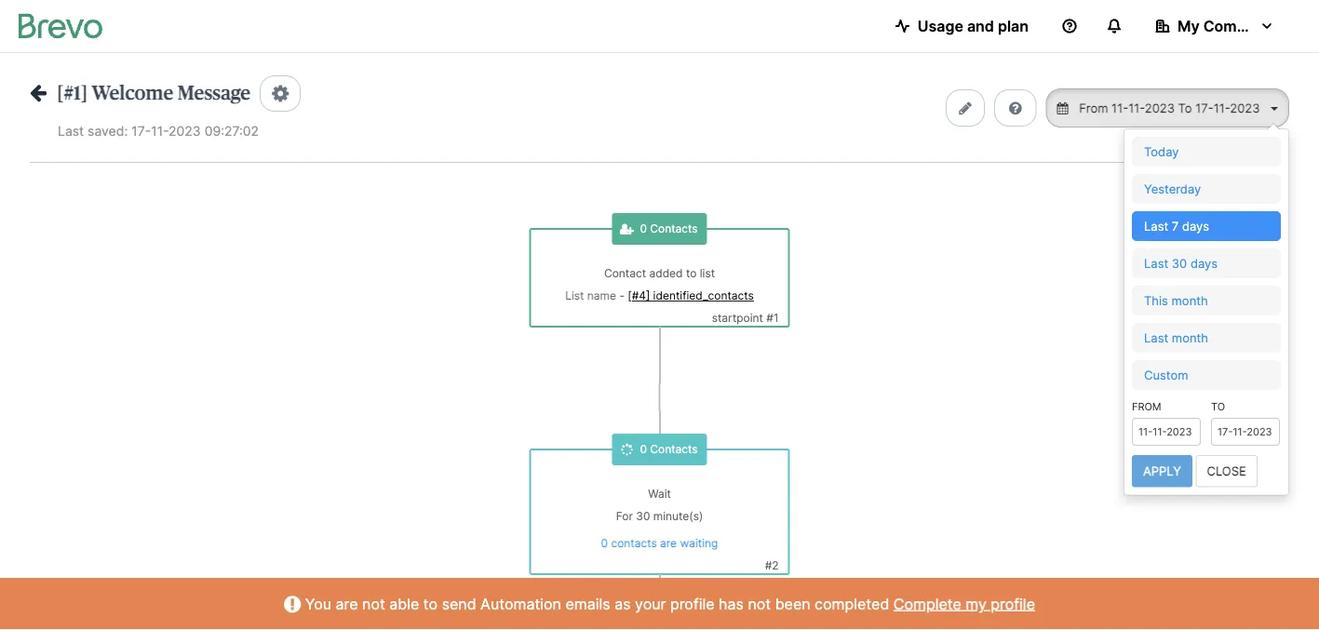 Task type: vqa. For each thing, say whether or not it's contained in the screenshot.
top the to
yes



Task type: describe. For each thing, give the bounding box(es) containing it.
month for this month
[[1172, 293, 1209, 308]]

plan
[[998, 17, 1029, 35]]

complete
[[894, 595, 962, 613]]

last for last saved: 17-11-2023 09:27:02
[[58, 123, 84, 139]]

close button
[[1196, 455, 1258, 487]]

emails
[[566, 595, 611, 613]]

usage
[[918, 17, 964, 35]]

list
[[565, 289, 584, 303]]

2 profile from the left
[[991, 595, 1035, 613]]

30 inside 'wait for 30 minute(s)'
[[636, 510, 650, 523]]

name
[[587, 289, 616, 303]]

list
[[700, 267, 715, 280]]

1 profile from the left
[[670, 595, 715, 613]]

#2
[[765, 559, 779, 573]]

able
[[390, 595, 419, 613]]

as
[[615, 595, 631, 613]]

last 30 days
[[1144, 256, 1218, 270]]

my
[[1178, 17, 1200, 35]]

usage and plan
[[918, 17, 1029, 35]]

my company
[[1178, 17, 1273, 35]]

welcome
[[92, 83, 173, 103]]

message
[[178, 83, 251, 103]]

[#1]
[[57, 83, 88, 103]]

0 contacts for list name -
[[640, 222, 698, 236]]

2 not from the left
[[748, 595, 771, 613]]

0 contacts link for list name -
[[640, 222, 698, 236]]

cog image
[[272, 84, 289, 103]]

2 vertical spatial 0
[[601, 537, 608, 550]]

you are not able to send automation emails as your profile has not been completed complete my profile
[[301, 595, 1035, 613]]

automation
[[481, 595, 561, 613]]

#1
[[767, 311, 779, 325]]

last month
[[1144, 330, 1209, 345]]

your
[[635, 595, 666, 613]]

wait
[[648, 487, 671, 501]]

2023
[[169, 123, 201, 139]]

minute(s)
[[653, 510, 703, 523]]

waiting
[[680, 537, 718, 550]]

wait for 30 minute(s)
[[616, 487, 703, 523]]

today
[[1144, 144, 1179, 159]]

last for last 7 days
[[1144, 219, 1169, 233]]

arrow left image
[[30, 82, 47, 102]]

0 contacts for for 30 minute(s)
[[640, 443, 698, 456]]

-
[[620, 289, 625, 303]]

1 vertical spatial are
[[336, 595, 358, 613]]

company
[[1204, 17, 1273, 35]]



Task type: locate. For each thing, give the bounding box(es) containing it.
added
[[649, 267, 683, 280]]

for
[[616, 510, 633, 523]]

0 horizontal spatial are
[[336, 595, 358, 613]]

this
[[1144, 293, 1169, 308]]

this month
[[1144, 293, 1209, 308]]

1 horizontal spatial are
[[660, 537, 677, 550]]

0 vertical spatial are
[[660, 537, 677, 550]]

startpoint
[[712, 311, 764, 325]]

last 7 days
[[1144, 219, 1210, 233]]

0 contacts up wait
[[640, 443, 698, 456]]

month right this
[[1172, 293, 1209, 308]]

are down minute(s)
[[660, 537, 677, 550]]

identified_contacts
[[653, 289, 754, 303]]

yesterday
[[1144, 181, 1201, 196]]

0 for for 30 minute(s)
[[640, 443, 647, 456]]

to
[[686, 267, 697, 280], [424, 595, 438, 613]]

0 vertical spatial 0
[[640, 222, 647, 236]]

contact
[[604, 267, 646, 280]]

0 vertical spatial 0 contacts
[[640, 222, 698, 236]]

complete my profile link
[[894, 595, 1035, 613]]

last down this
[[1144, 330, 1169, 345]]

last left saved:
[[58, 123, 84, 139]]

None text field
[[1132, 418, 1201, 446], [1211, 418, 1280, 446], [1132, 418, 1201, 446], [1211, 418, 1280, 446]]

0 horizontal spatial to
[[424, 595, 438, 613]]

contacts up wait
[[650, 443, 698, 456]]

1 vertical spatial days
[[1191, 256, 1218, 270]]

0 horizontal spatial profile
[[670, 595, 715, 613]]

0 left the contacts
[[601, 537, 608, 550]]

2 contacts from the top
[[650, 443, 698, 456]]

contacts up added
[[650, 222, 698, 236]]

30
[[1172, 256, 1187, 270], [636, 510, 650, 523]]

1 month from the top
[[1172, 293, 1209, 308]]

days for last 7 days
[[1183, 219, 1210, 233]]

been
[[775, 595, 811, 613]]

None text field
[[1072, 99, 1268, 117]]

0 horizontal spatial not
[[362, 595, 385, 613]]

[#4] identified_contacts link
[[628, 289, 754, 303]]

profile left has
[[670, 595, 715, 613]]

1 contacts from the top
[[650, 222, 698, 236]]

to
[[1211, 401, 1226, 413]]

pencil image
[[959, 101, 972, 115]]

apply
[[1144, 464, 1182, 478]]

1 horizontal spatial 30
[[1172, 256, 1187, 270]]

1 horizontal spatial to
[[686, 267, 697, 280]]

saved:
[[88, 123, 128, 139]]

question circle image
[[1009, 101, 1022, 115]]

last up this
[[1144, 256, 1169, 270]]

profile
[[670, 595, 715, 613], [991, 595, 1035, 613]]

from
[[1132, 401, 1162, 413]]

month down 'this month'
[[1172, 330, 1209, 345]]

0 contacts link
[[640, 222, 698, 236], [640, 443, 698, 456]]

0 vertical spatial month
[[1172, 293, 1209, 308]]

0 contacts link up wait
[[640, 443, 698, 456]]

09:27:02
[[205, 123, 259, 139]]

has
[[719, 595, 744, 613]]

[#1]                             welcome message
[[57, 83, 251, 103]]

0
[[640, 222, 647, 236], [640, 443, 647, 456], [601, 537, 608, 550]]

contacts
[[650, 222, 698, 236], [650, 443, 698, 456]]

days for last 30 days
[[1191, 256, 1218, 270]]

1 horizontal spatial profile
[[991, 595, 1035, 613]]

1 vertical spatial 0 contacts
[[640, 443, 698, 456]]

exclamation circle image
[[284, 597, 301, 612]]

are
[[660, 537, 677, 550], [336, 595, 358, 613]]

not
[[362, 595, 385, 613], [748, 595, 771, 613]]

days
[[1183, 219, 1210, 233], [1191, 256, 1218, 270]]

1 vertical spatial contacts
[[650, 443, 698, 456]]

1 vertical spatial 30
[[636, 510, 650, 523]]

1 horizontal spatial not
[[748, 595, 771, 613]]

profile right the 'my' at bottom
[[991, 595, 1035, 613]]

contact added to list list name - [#4] identified_contacts startpoint #1
[[565, 267, 779, 325]]

30 right for
[[636, 510, 650, 523]]

calendar image
[[1057, 102, 1069, 114]]

last for last month
[[1144, 330, 1169, 345]]

month
[[1172, 293, 1209, 308], [1172, 330, 1209, 345]]

send
[[442, 595, 476, 613]]

last left 7
[[1144, 219, 1169, 233]]

0 contacts are waiting
[[601, 537, 718, 550]]

[#4]
[[628, 289, 650, 303]]

days right 7
[[1183, 219, 1210, 233]]

days down 'last 7 days'
[[1191, 256, 1218, 270]]

0 horizontal spatial 30
[[636, 510, 650, 523]]

custom
[[1144, 368, 1189, 382]]

0 contacts up added
[[640, 222, 698, 236]]

0 vertical spatial days
[[1183, 219, 1210, 233]]

1 vertical spatial 0
[[640, 443, 647, 456]]

7
[[1172, 219, 1179, 233]]

[#1]                             welcome message link
[[30, 82, 251, 103]]

0 up 'wait for 30 minute(s)'
[[640, 443, 647, 456]]

not left able
[[362, 595, 385, 613]]

1 not from the left
[[362, 595, 385, 613]]

2 month from the top
[[1172, 330, 1209, 345]]

you
[[305, 595, 332, 613]]

to left the list
[[686, 267, 697, 280]]

my company button
[[1141, 7, 1290, 45]]

contacts
[[611, 537, 657, 550]]

0 contacts
[[640, 222, 698, 236], [640, 443, 698, 456]]

0 vertical spatial 30
[[1172, 256, 1187, 270]]

completed
[[815, 595, 890, 613]]

and
[[967, 17, 994, 35]]

1 vertical spatial 0 contacts link
[[640, 443, 698, 456]]

17-
[[131, 123, 151, 139]]

1 vertical spatial month
[[1172, 330, 1209, 345]]

my
[[966, 595, 987, 613]]

month for last month
[[1172, 330, 1209, 345]]

0 vertical spatial to
[[686, 267, 697, 280]]

last for last 30 days
[[1144, 256, 1169, 270]]

1 vertical spatial to
[[424, 595, 438, 613]]

last saved: 17-11-2023 09:27:02
[[58, 123, 259, 139]]

to inside the contact added to list list name - [#4] identified_contacts startpoint #1
[[686, 267, 697, 280]]

contacts for list name -
[[650, 222, 698, 236]]

0 contacts link for for 30 minute(s)
[[640, 443, 698, 456]]

0 for list name -
[[640, 222, 647, 236]]

contacts for for 30 minute(s)
[[650, 443, 698, 456]]

last
[[58, 123, 84, 139], [1144, 219, 1169, 233], [1144, 256, 1169, 270], [1144, 330, 1169, 345]]

0 up contact on the left of the page
[[640, 222, 647, 236]]

are right you
[[336, 595, 358, 613]]

0 contacts link up added
[[640, 222, 698, 236]]

not right has
[[748, 595, 771, 613]]

0 vertical spatial 0 contacts link
[[640, 222, 698, 236]]

usage and plan button
[[881, 7, 1044, 45]]

1 0 contacts link from the top
[[640, 222, 698, 236]]

11-
[[151, 123, 169, 139]]

1 0 contacts from the top
[[640, 222, 698, 236]]

2 0 contacts link from the top
[[640, 443, 698, 456]]

to right able
[[424, 595, 438, 613]]

close
[[1207, 464, 1247, 478]]

2 0 contacts from the top
[[640, 443, 698, 456]]

apply button
[[1132, 455, 1193, 487]]

30 down 'last 7 days'
[[1172, 256, 1187, 270]]

0 vertical spatial contacts
[[650, 222, 698, 236]]



